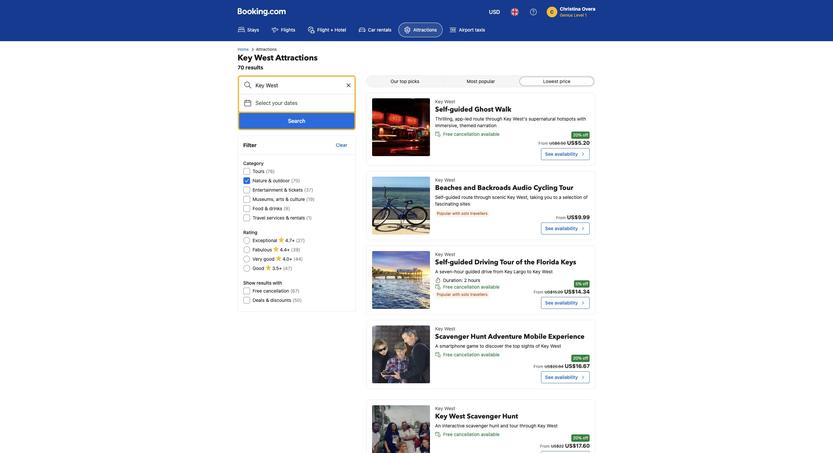 Task type: describe. For each thing, give the bounding box(es) containing it.
exceptional
[[253, 238, 277, 243]]

key west scavenger hunt adventure mobile experience a smartphone game to discover the top sights of key west
[[435, 326, 585, 349]]

4.7+ (27)
[[285, 238, 305, 243]]

off for key west scavenger hunt
[[583, 436, 588, 441]]

off for self-guided driving tour of the florida keys
[[583, 282, 588, 287]]

nature
[[253, 178, 267, 184]]

1 travellers from the top
[[470, 211, 488, 216]]

clear button
[[333, 139, 350, 151]]

a
[[559, 195, 561, 200]]

guided up the hours
[[465, 269, 480, 275]]

clear
[[336, 142, 347, 148]]

0 horizontal spatial rentals
[[290, 215, 305, 221]]

entertainment & tickets (37)
[[253, 187, 313, 193]]

cancellation for key
[[454, 432, 480, 438]]

christina overa genius level 1
[[560, 6, 595, 18]]

game
[[467, 344, 478, 349]]

through inside key west beaches and backroads audio cycling tour self-guided route through scenic key west, taking you to a selection of fascinating sites
[[474, 195, 491, 200]]

dates
[[284, 100, 298, 106]]

& for discounts
[[266, 298, 269, 303]]

(1)
[[306, 215, 312, 221]]

of inside key west scavenger hunt adventure mobile experience a smartphone game to discover the top sights of key west
[[535, 344, 540, 349]]

available for ghost
[[481, 131, 500, 137]]

cancellation up deals & discounts (50)
[[263, 288, 289, 294]]

guided up hour
[[450, 258, 473, 267]]

(9)
[[284, 206, 290, 212]]

search
[[288, 118, 305, 124]]

car
[[368, 27, 376, 33]]

route inside key west beaches and backroads audio cycling tour self-guided route through scenic key west, taking you to a selection of fascinating sites
[[462, 195, 473, 200]]

airport taxis link
[[444, 23, 491, 37]]

arts
[[276, 197, 284, 202]]

2 popular from the top
[[437, 292, 451, 297]]

cancellation for self-
[[454, 131, 480, 137]]

from for walk
[[538, 141, 548, 146]]

key west self-guided driving tour of the florida keys a seven-hour guided drive from key largo to key west
[[435, 252, 576, 275]]

fabulous
[[253, 247, 272, 253]]

from for hunt
[[540, 444, 550, 449]]

(39)
[[291, 247, 300, 253]]

the inside key west self-guided driving tour of the florida keys a seven-hour guided drive from key largo to key west
[[524, 258, 535, 267]]

scavenger
[[466, 423, 488, 429]]

2 free cancellation available from the top
[[443, 284, 500, 290]]

price
[[560, 78, 570, 84]]

2 travellers from the top
[[470, 292, 488, 297]]

food
[[253, 206, 263, 212]]

& for outdoor
[[268, 178, 272, 184]]

with inside 'key west self-guided ghost walk thrilling, app-led route through key west's supernatural hotspots with immersive, themed narration'
[[577, 116, 586, 122]]

& down (9)
[[286, 215, 289, 221]]

free cancellation available for guided
[[443, 131, 500, 137]]

(67)
[[290, 288, 299, 294]]

a inside key west scavenger hunt adventure mobile experience a smartphone game to discover the top sights of key west
[[435, 344, 438, 349]]

west's
[[513, 116, 527, 122]]

services
[[267, 215, 285, 221]]

the inside key west scavenger hunt adventure mobile experience a smartphone game to discover the top sights of key west
[[505, 344, 512, 349]]

duration: 2 hours
[[443, 278, 480, 283]]

free cancellation (67)
[[253, 288, 299, 294]]

self- for self-guided driving tour of the florida keys
[[435, 258, 450, 267]]

(47)
[[283, 266, 292, 271]]

immersive,
[[435, 123, 458, 128]]

(50)
[[293, 298, 302, 303]]

very good
[[253, 256, 275, 262]]

attractions link
[[398, 23, 443, 37]]

discover
[[485, 344, 503, 349]]

key west self-guided ghost walk thrilling, app-led route through key west's supernatural hotspots with immersive, themed narration
[[435, 99, 586, 128]]

picks
[[408, 78, 419, 84]]

good
[[264, 256, 275, 262]]

top inside key west scavenger hunt adventure mobile experience a smartphone game to discover the top sights of key west
[[513, 344, 520, 349]]

(76)
[[266, 169, 275, 174]]

4.4+ (39)
[[280, 247, 300, 253]]

airport taxis
[[459, 27, 485, 33]]

travel
[[253, 215, 265, 221]]

filter
[[243, 142, 257, 148]]

through inside key west key west scavenger hunt an interactive scavenger hunt and tour through key west
[[520, 423, 536, 429]]

& for tickets
[[284, 187, 287, 193]]

a inside key west self-guided driving tour of the florida keys a seven-hour guided drive from key largo to key west
[[435, 269, 438, 275]]

from for mobile
[[534, 364, 543, 369]]

deals
[[253, 298, 265, 303]]

tour inside key west self-guided driving tour of the florida keys a seven-hour guided drive from key largo to key west
[[500, 258, 514, 267]]

deals & discounts (50)
[[253, 298, 302, 303]]

(27)
[[296, 238, 305, 243]]

walk
[[495, 105, 511, 114]]

west,
[[516, 195, 529, 200]]

(70)
[[291, 178, 300, 184]]

fascinating
[[435, 201, 459, 207]]

with down duration:
[[452, 292, 460, 297]]

0 vertical spatial top
[[400, 78, 407, 84]]

free up deals
[[253, 288, 262, 294]]

see for audio
[[545, 226, 553, 231]]

1 vertical spatial attractions
[[256, 47, 277, 52]]

5% off from us$15.09 us$14.34
[[534, 282, 590, 295]]

to inside key west scavenger hunt adventure mobile experience a smartphone game to discover the top sights of key west
[[480, 344, 484, 349]]

hours
[[468, 278, 480, 283]]

sights
[[521, 344, 534, 349]]

beaches
[[435, 184, 462, 193]]

rating
[[243, 230, 257, 235]]

thrilling,
[[435, 116, 454, 122]]

availability for scavenger hunt adventure mobile experience
[[555, 375, 578, 380]]

duration:
[[443, 278, 463, 283]]

usd
[[489, 9, 500, 15]]

guided inside 'key west self-guided ghost walk thrilling, app-led route through key west's supernatural hotspots with immersive, themed narration'
[[450, 105, 473, 114]]

guided inside key west beaches and backroads audio cycling tour self-guided route through scenic key west, taking you to a selection of fascinating sites
[[445, 195, 460, 200]]

Where are you going? search field
[[239, 77, 354, 94]]

and inside key west beaches and backroads audio cycling tour self-guided route through scenic key west, taking you to a selection of fascinating sites
[[463, 184, 476, 193]]

1 vertical spatial results
[[257, 280, 272, 286]]

scavenger hunt adventure mobile experience image
[[372, 326, 430, 384]]

food & drinks (9)
[[253, 206, 290, 212]]

discounts
[[270, 298, 291, 303]]

narration
[[477, 123, 497, 128]]

usd button
[[485, 4, 504, 20]]

drinks
[[269, 206, 282, 212]]

2
[[464, 278, 467, 283]]

available for adventure
[[481, 352, 500, 358]]

see availability for self-guided driving tour of the florida keys
[[545, 300, 578, 306]]

your
[[272, 100, 283, 106]]

us$16.67
[[565, 363, 590, 369]]

free for self-
[[443, 131, 453, 137]]

keys
[[561, 258, 576, 267]]

2 available from the top
[[481, 284, 500, 290]]

car rentals
[[368, 27, 391, 33]]

very
[[253, 256, 262, 262]]

1 popular with solo travellers from the top
[[437, 211, 488, 216]]

20% off from us$22 us$17.60
[[540, 436, 590, 449]]

1 horizontal spatial rentals
[[377, 27, 391, 33]]

mobile
[[524, 333, 547, 342]]

selection
[[563, 195, 582, 200]]

20% off from us$6.50 us$5.20
[[538, 133, 590, 146]]

20% for scavenger hunt adventure mobile experience
[[573, 356, 582, 361]]

and inside key west key west scavenger hunt an interactive scavenger hunt and tour through key west
[[500, 423, 508, 429]]

outdoor
[[273, 178, 290, 184]]

us$20.84
[[545, 364, 563, 369]]

most
[[467, 78, 477, 84]]

4.4+
[[280, 247, 290, 253]]

free cancellation available for hunt
[[443, 352, 500, 358]]

show
[[243, 280, 255, 286]]

see availability for scavenger hunt adventure mobile experience
[[545, 375, 578, 380]]

us$6.50
[[549, 141, 566, 146]]

route inside 'key west self-guided ghost walk thrilling, app-led route through key west's supernatural hotspots with immersive, themed narration'
[[473, 116, 484, 122]]

2 solo from the top
[[461, 292, 469, 297]]

see for mobile
[[545, 375, 553, 380]]



Task type: vqa. For each thing, say whether or not it's contained in the screenshot.
Booking.com image
yes



Task type: locate. For each thing, give the bounding box(es) containing it.
from inside 20% off from us$6.50 us$5.20
[[538, 141, 548, 146]]

see down us$15.09
[[545, 300, 553, 306]]

20% up us$17.60
[[573, 436, 582, 441]]

cancellation down the 2
[[454, 284, 480, 290]]

4 availability from the top
[[555, 375, 578, 380]]

overa
[[582, 6, 595, 12]]

from inside 5% off from us$15.09 us$14.34
[[534, 290, 543, 295]]

self- inside key west beaches and backroads audio cycling tour self-guided route through scenic key west, taking you to a selection of fascinating sites
[[435, 195, 445, 200]]

with down sites
[[452, 211, 460, 216]]

the down the adventure
[[505, 344, 512, 349]]

free cancellation available down scavenger
[[443, 432, 500, 438]]

tour
[[510, 423, 518, 429]]

booking.com image
[[238, 8, 285, 16]]

flight + hotel
[[317, 27, 346, 33]]

20% up us$5.20
[[573, 133, 582, 138]]

beaches and backroads audio cycling tour image
[[372, 177, 430, 235]]

off inside 20% off from us$20.84 us$16.67
[[583, 356, 588, 361]]

popular
[[479, 78, 495, 84]]

availability for self-guided driving tour of the florida keys
[[555, 300, 578, 306]]

4 see availability from the top
[[545, 375, 578, 380]]

flight + hotel link
[[302, 23, 352, 37]]

a
[[435, 269, 438, 275], [435, 344, 438, 349]]

4 off from the top
[[583, 436, 588, 441]]

1 vertical spatial to
[[527, 269, 531, 275]]

1 vertical spatial route
[[462, 195, 473, 200]]

us$5.20
[[567, 140, 590, 146]]

1 self- from the top
[[435, 105, 450, 114]]

see for tour
[[545, 300, 553, 306]]

0 horizontal spatial route
[[462, 195, 473, 200]]

availability down 5% off from us$15.09 us$14.34
[[555, 300, 578, 306]]

genius
[[560, 13, 573, 18]]

see down us$6.50
[[545, 151, 553, 157]]

off right 5%
[[583, 282, 588, 287]]

1 see availability from the top
[[545, 151, 578, 157]]

results
[[245, 65, 263, 71], [257, 280, 272, 286]]

1 20% from the top
[[573, 133, 582, 138]]

3 off from the top
[[583, 356, 588, 361]]

to left a
[[553, 195, 558, 200]]

see availability down us$20.84
[[545, 375, 578, 380]]

ghost
[[474, 105, 493, 114]]

show results with
[[243, 280, 282, 286]]

3 availability from the top
[[555, 300, 578, 306]]

1 vertical spatial rentals
[[290, 215, 305, 221]]

off up us$16.67
[[583, 356, 588, 361]]

1 vertical spatial hunt
[[502, 412, 518, 421]]

travellers down the hours
[[470, 292, 488, 297]]

0 vertical spatial hunt
[[471, 333, 486, 342]]

themed
[[460, 123, 476, 128]]

from left us$6.50
[[538, 141, 548, 146]]

adventure
[[488, 333, 522, 342]]

1 vertical spatial the
[[505, 344, 512, 349]]

availability for self-guided ghost walk
[[555, 151, 578, 157]]

free for key
[[443, 432, 453, 438]]

key west scavenger hunt image
[[372, 406, 430, 454]]

1 horizontal spatial of
[[535, 344, 540, 349]]

see for walk
[[545, 151, 553, 157]]

0 vertical spatial self-
[[435, 105, 450, 114]]

backroads
[[477, 184, 511, 193]]

your account menu christina overa genius level 1 element
[[547, 3, 598, 18]]

& for drinks
[[265, 206, 268, 212]]

3 self- from the top
[[435, 258, 450, 267]]

results up free cancellation (67) at the left of the page
[[257, 280, 272, 286]]

west inside key west attractions 70 results
[[254, 53, 274, 64]]

from
[[538, 141, 548, 146], [556, 215, 566, 220], [534, 290, 543, 295], [534, 364, 543, 369], [540, 444, 550, 449]]

1 vertical spatial through
[[474, 195, 491, 200]]

2 vertical spatial to
[[480, 344, 484, 349]]

of inside key west self-guided driving tour of the florida keys a seven-hour guided drive from key largo to key west
[[516, 258, 523, 267]]

hotspots
[[557, 116, 576, 122]]

2 20% from the top
[[573, 356, 582, 361]]

select your dates
[[256, 100, 298, 106]]

1 a from the top
[[435, 269, 438, 275]]

1 vertical spatial top
[[513, 344, 520, 349]]

20% up us$16.67
[[573, 356, 582, 361]]

an
[[435, 423, 441, 429]]

audio
[[512, 184, 532, 193]]

1 horizontal spatial tour
[[559, 184, 573, 193]]

20% off from us$20.84 us$16.67
[[534, 356, 590, 369]]

scenic
[[492, 195, 506, 200]]

rentals left (1)
[[290, 215, 305, 221]]

self- up the seven-
[[435, 258, 450, 267]]

from left us$9.99
[[556, 215, 566, 220]]

top right our at the left top of the page
[[400, 78, 407, 84]]

tickets
[[289, 187, 303, 193]]

0 vertical spatial route
[[473, 116, 484, 122]]

through inside 'key west self-guided ghost walk thrilling, app-led route through key west's supernatural hotspots with immersive, themed narration'
[[486, 116, 502, 122]]

a left smartphone
[[435, 344, 438, 349]]

supernatural
[[529, 116, 556, 122]]

1 vertical spatial self-
[[435, 195, 445, 200]]

from left us$22 at the right bottom
[[540, 444, 550, 449]]

2 vertical spatial 20%
[[573, 436, 582, 441]]

availability for beaches and backroads audio cycling tour
[[555, 226, 578, 231]]

0 vertical spatial the
[[524, 258, 535, 267]]

0 horizontal spatial hunt
[[471, 333, 486, 342]]

& up museums, arts & culture (19) on the top of page
[[284, 187, 287, 193]]

our
[[391, 78, 399, 84]]

0 horizontal spatial the
[[505, 344, 512, 349]]

off up us$17.60
[[583, 436, 588, 441]]

off for self-guided ghost walk
[[583, 133, 588, 138]]

1 horizontal spatial to
[[527, 269, 531, 275]]

2 a from the top
[[435, 344, 438, 349]]

0 vertical spatial 20%
[[573, 133, 582, 138]]

route
[[473, 116, 484, 122], [462, 195, 473, 200]]

results right 70
[[245, 65, 263, 71]]

tour inside key west beaches and backroads audio cycling tour self-guided route through scenic key west, taking you to a selection of fascinating sites
[[559, 184, 573, 193]]

0 vertical spatial to
[[553, 195, 558, 200]]

popular with solo travellers
[[437, 211, 488, 216], [437, 292, 488, 297]]

4 see from the top
[[545, 375, 553, 380]]

1 availability from the top
[[555, 151, 578, 157]]

2 availability from the top
[[555, 226, 578, 231]]

& right deals
[[266, 298, 269, 303]]

nature & outdoor (70)
[[253, 178, 300, 184]]

popular with solo travellers down sites
[[437, 211, 488, 216]]

1 solo from the top
[[461, 211, 469, 216]]

& right 'arts'
[[285, 197, 289, 202]]

1 vertical spatial a
[[435, 344, 438, 349]]

self- up thrilling,
[[435, 105, 450, 114]]

cancellation for scavenger
[[454, 352, 480, 358]]

hunt up 'tour'
[[502, 412, 518, 421]]

available down hunt
[[481, 432, 500, 438]]

1 vertical spatial travellers
[[470, 292, 488, 297]]

0 horizontal spatial tour
[[500, 258, 514, 267]]

free cancellation available down the hours
[[443, 284, 500, 290]]

0 horizontal spatial and
[[463, 184, 476, 193]]

route right led
[[473, 116, 484, 122]]

4.0+ (44)
[[283, 256, 303, 262]]

popular down duration:
[[437, 292, 451, 297]]

2 vertical spatial through
[[520, 423, 536, 429]]

(19)
[[306, 197, 315, 202]]

2 vertical spatial of
[[535, 344, 540, 349]]

0 vertical spatial scavenger
[[435, 333, 469, 342]]

see availability for self-guided ghost walk
[[545, 151, 578, 157]]

+
[[330, 27, 333, 33]]

through up narration at the right of the page
[[486, 116, 502, 122]]

with right hotspots
[[577, 116, 586, 122]]

2 off from the top
[[583, 282, 588, 287]]

1 available from the top
[[481, 131, 500, 137]]

hour
[[454, 269, 464, 275]]

4 free cancellation available from the top
[[443, 432, 500, 438]]

free cancellation available down the game at the right of page
[[443, 352, 500, 358]]

self-guided ghost walk image
[[372, 98, 430, 156]]

1 horizontal spatial route
[[473, 116, 484, 122]]

free down interactive
[[443, 432, 453, 438]]

the up largo at the right bottom of the page
[[524, 258, 535, 267]]

0 horizontal spatial of
[[516, 258, 523, 267]]

available down narration at the right of the page
[[481, 131, 500, 137]]

0 horizontal spatial top
[[400, 78, 407, 84]]

& right food
[[265, 206, 268, 212]]

and up sites
[[463, 184, 476, 193]]

scavenger up smartphone
[[435, 333, 469, 342]]

free cancellation available for west
[[443, 432, 500, 438]]

solo down sites
[[461, 211, 469, 216]]

home link
[[238, 47, 249, 53]]

1 vertical spatial tour
[[500, 258, 514, 267]]

0 vertical spatial a
[[435, 269, 438, 275]]

1 vertical spatial of
[[516, 258, 523, 267]]

0 horizontal spatial to
[[480, 344, 484, 349]]

guided up app-
[[450, 105, 473, 114]]

1 free cancellation available from the top
[[443, 131, 500, 137]]

1 vertical spatial solo
[[461, 292, 469, 297]]

free down smartphone
[[443, 352, 453, 358]]

through down backroads
[[474, 195, 491, 200]]

see availability for beaches and backroads audio cycling tour
[[545, 226, 578, 231]]

&
[[268, 178, 272, 184], [284, 187, 287, 193], [285, 197, 289, 202], [265, 206, 268, 212], [286, 215, 289, 221], [266, 298, 269, 303]]

0 vertical spatial solo
[[461, 211, 469, 216]]

popular down fascinating
[[437, 211, 451, 216]]

2 popular with solo travellers from the top
[[437, 292, 488, 297]]

west inside key west beaches and backroads audio cycling tour self-guided route through scenic key west, taking you to a selection of fascinating sites
[[444, 177, 455, 183]]

top left sights
[[513, 344, 520, 349]]

smartphone
[[440, 344, 465, 349]]

2 horizontal spatial to
[[553, 195, 558, 200]]

1 horizontal spatial and
[[500, 423, 508, 429]]

1 horizontal spatial hunt
[[502, 412, 518, 421]]

attractions inside key west attractions 70 results
[[275, 53, 318, 64]]

tour
[[559, 184, 573, 193], [500, 258, 514, 267]]

20% inside 20% off from us$6.50 us$5.20
[[573, 133, 582, 138]]

guided up fascinating
[[445, 195, 460, 200]]

0 vertical spatial popular
[[437, 211, 451, 216]]

3 see from the top
[[545, 300, 553, 306]]

2 self- from the top
[[435, 195, 445, 200]]

from
[[493, 269, 503, 275]]

self- inside key west self-guided driving tour of the florida keys a seven-hour guided drive from key largo to key west
[[435, 258, 450, 267]]

20% inside 20% off from us$22 us$17.60
[[573, 436, 582, 441]]

0 vertical spatial travellers
[[470, 211, 488, 216]]

museums, arts & culture (19)
[[253, 197, 315, 202]]

cancellation down the game at the right of page
[[454, 352, 480, 358]]

through right 'tour'
[[520, 423, 536, 429]]

hunt up the game at the right of page
[[471, 333, 486, 342]]

seven-
[[440, 269, 454, 275]]

tour up from
[[500, 258, 514, 267]]

0 vertical spatial results
[[245, 65, 263, 71]]

interactive
[[442, 423, 465, 429]]

rentals right car at the left
[[377, 27, 391, 33]]

key inside key west attractions 70 results
[[238, 53, 252, 64]]

see down you
[[545, 226, 553, 231]]

west inside 'key west self-guided ghost walk thrilling, app-led route through key west's supernatural hotspots with immersive, themed narration'
[[444, 99, 455, 104]]

2 horizontal spatial of
[[583, 195, 588, 200]]

0 vertical spatial tour
[[559, 184, 573, 193]]

hunt inside key west key west scavenger hunt an interactive scavenger hunt and tour through key west
[[502, 412, 518, 421]]

cancellation down themed
[[454, 131, 480, 137]]

the
[[524, 258, 535, 267], [505, 344, 512, 349]]

1 vertical spatial scavenger
[[467, 412, 501, 421]]

20% for key west scavenger hunt
[[573, 436, 582, 441]]

free down immersive,
[[443, 131, 453, 137]]

self- for self-guided ghost walk
[[435, 105, 450, 114]]

available for scavenger
[[481, 432, 500, 438]]

route up sites
[[462, 195, 473, 200]]

3 20% from the top
[[573, 436, 582, 441]]

off inside 20% off from us$22 us$17.60
[[583, 436, 588, 441]]

of up largo at the right bottom of the page
[[516, 258, 523, 267]]

1 horizontal spatial the
[[524, 258, 535, 267]]

1 vertical spatial and
[[500, 423, 508, 429]]

self- inside 'key west self-guided ghost walk thrilling, app-led route through key west's supernatural hotspots with immersive, themed narration'
[[435, 105, 450, 114]]

see down us$20.84
[[545, 375, 553, 380]]

key
[[238, 53, 252, 64], [435, 99, 443, 104], [504, 116, 512, 122], [435, 177, 443, 183], [507, 195, 515, 200], [435, 252, 443, 257], [504, 269, 512, 275], [533, 269, 541, 275], [435, 326, 443, 332], [541, 344, 549, 349], [435, 406, 443, 412], [435, 412, 447, 421], [538, 423, 546, 429]]

1 off from the top
[[583, 133, 588, 138]]

to inside key west beaches and backroads audio cycling tour self-guided route through scenic key west, taking you to a selection of fascinating sites
[[553, 195, 558, 200]]

0 vertical spatial through
[[486, 116, 502, 122]]

with up free cancellation (67) at the left of the page
[[273, 280, 282, 286]]

1 see from the top
[[545, 151, 553, 157]]

2 see availability from the top
[[545, 226, 578, 231]]

level
[[574, 13, 584, 18]]

1 horizontal spatial top
[[513, 344, 520, 349]]

see availability down us$15.09
[[545, 300, 578, 306]]

of down the mobile
[[535, 344, 540, 349]]

tour up a
[[559, 184, 573, 193]]

results inside key west attractions 70 results
[[245, 65, 263, 71]]

taking
[[530, 195, 543, 200]]

1 vertical spatial 20%
[[573, 356, 582, 361]]

solo down the 2
[[461, 292, 469, 297]]

attractions
[[413, 27, 437, 33], [256, 47, 277, 52], [275, 53, 318, 64]]

1 vertical spatial popular
[[437, 292, 451, 297]]

with
[[577, 116, 586, 122], [452, 211, 460, 216], [273, 280, 282, 286], [452, 292, 460, 297]]

5%
[[576, 282, 582, 287]]

see availability down us$6.50
[[545, 151, 578, 157]]

solo
[[461, 211, 469, 216], [461, 292, 469, 297]]

experience
[[548, 333, 585, 342]]

off inside 5% off from us$15.09 us$14.34
[[583, 282, 588, 287]]

availability down from us$9.99
[[555, 226, 578, 231]]

free cancellation available down themed
[[443, 131, 500, 137]]

of inside key west beaches and backroads audio cycling tour self-guided route through scenic key west, taking you to a selection of fascinating sites
[[583, 195, 588, 200]]

stays link
[[232, 23, 265, 37]]

1 popular from the top
[[437, 211, 451, 216]]

3.5+ (47)
[[272, 266, 292, 271]]

from us$9.99
[[556, 214, 590, 220]]

flights
[[281, 27, 295, 33]]

flight
[[317, 27, 329, 33]]

free for scavenger
[[443, 352, 453, 358]]

of right selection
[[583, 195, 588, 200]]

c
[[550, 9, 554, 15]]

scavenger up scavenger
[[467, 412, 501, 421]]

20%
[[573, 133, 582, 138], [573, 356, 582, 361], [573, 436, 582, 441]]

to inside key west self-guided driving tour of the florida keys a seven-hour guided drive from key largo to key west
[[527, 269, 531, 275]]

select
[[256, 100, 271, 106]]

largo
[[514, 269, 526, 275]]

20% inside 20% off from us$20.84 us$16.67
[[573, 356, 582, 361]]

florida
[[536, 258, 559, 267]]

lowest
[[543, 78, 558, 84]]

from for tour
[[534, 290, 543, 295]]

scavenger inside key west scavenger hunt adventure mobile experience a smartphone game to discover the top sights of key west
[[435, 333, 469, 342]]

2 see from the top
[[545, 226, 553, 231]]

20% for self-guided ghost walk
[[573, 133, 582, 138]]

and left 'tour'
[[500, 423, 508, 429]]

1 vertical spatial popular with solo travellers
[[437, 292, 488, 297]]

0 vertical spatial and
[[463, 184, 476, 193]]

available down drive
[[481, 284, 500, 290]]

guided
[[450, 105, 473, 114], [445, 195, 460, 200], [450, 258, 473, 267], [465, 269, 480, 275]]

see availability down from us$9.99
[[545, 226, 578, 231]]

you
[[544, 195, 552, 200]]

scavenger inside key west key west scavenger hunt an interactive scavenger hunt and tour through key west
[[467, 412, 501, 421]]

0 vertical spatial rentals
[[377, 27, 391, 33]]

free down duration:
[[443, 284, 453, 290]]

from left us$20.84
[[534, 364, 543, 369]]

tours
[[253, 169, 264, 174]]

off up us$5.20
[[583, 133, 588, 138]]

3 available from the top
[[481, 352, 500, 358]]

from inside 20% off from us$20.84 us$16.67
[[534, 364, 543, 369]]

off inside 20% off from us$6.50 us$5.20
[[583, 133, 588, 138]]

availability down 20% off from us$20.84 us$16.67
[[555, 375, 578, 380]]

hunt
[[471, 333, 486, 342], [502, 412, 518, 421]]

see
[[545, 151, 553, 157], [545, 226, 553, 231], [545, 300, 553, 306], [545, 375, 553, 380]]

availability down us$6.50
[[555, 151, 578, 157]]

us$15.09
[[545, 290, 563, 295]]

3 see availability from the top
[[545, 300, 578, 306]]

2 vertical spatial self-
[[435, 258, 450, 267]]

cancellation down scavenger
[[454, 432, 480, 438]]

led
[[465, 116, 472, 122]]

home
[[238, 47, 249, 52]]

4 available from the top
[[481, 432, 500, 438]]

rentals
[[377, 27, 391, 33], [290, 215, 305, 221]]

to right largo at the right bottom of the page
[[527, 269, 531, 275]]

hunt inside key west scavenger hunt adventure mobile experience a smartphone game to discover the top sights of key west
[[471, 333, 486, 342]]

off for scavenger hunt adventure mobile experience
[[583, 356, 588, 361]]

0 vertical spatial popular with solo travellers
[[437, 211, 488, 216]]

0 vertical spatial of
[[583, 195, 588, 200]]

available down discover
[[481, 352, 500, 358]]

from inside from us$9.99
[[556, 215, 566, 220]]

from inside 20% off from us$22 us$17.60
[[540, 444, 550, 449]]

popular with solo travellers down duration: 2 hours
[[437, 292, 488, 297]]

self- up fascinating
[[435, 195, 445, 200]]

travellers down backroads
[[470, 211, 488, 216]]

0 vertical spatial attractions
[[413, 27, 437, 33]]

4.0+
[[283, 256, 292, 262]]

driving
[[474, 258, 498, 267]]

from left us$15.09
[[534, 290, 543, 295]]

2 vertical spatial attractions
[[275, 53, 318, 64]]

& down (76)
[[268, 178, 272, 184]]

self-guided driving tour of the florida keys image
[[372, 251, 430, 309]]

to right the game at the right of page
[[480, 344, 484, 349]]

a left the seven-
[[435, 269, 438, 275]]

3 free cancellation available from the top
[[443, 352, 500, 358]]

free cancellation available
[[443, 131, 500, 137], [443, 284, 500, 290], [443, 352, 500, 358], [443, 432, 500, 438]]

christina
[[560, 6, 581, 12]]

key west attractions 70 results
[[238, 53, 318, 71]]



